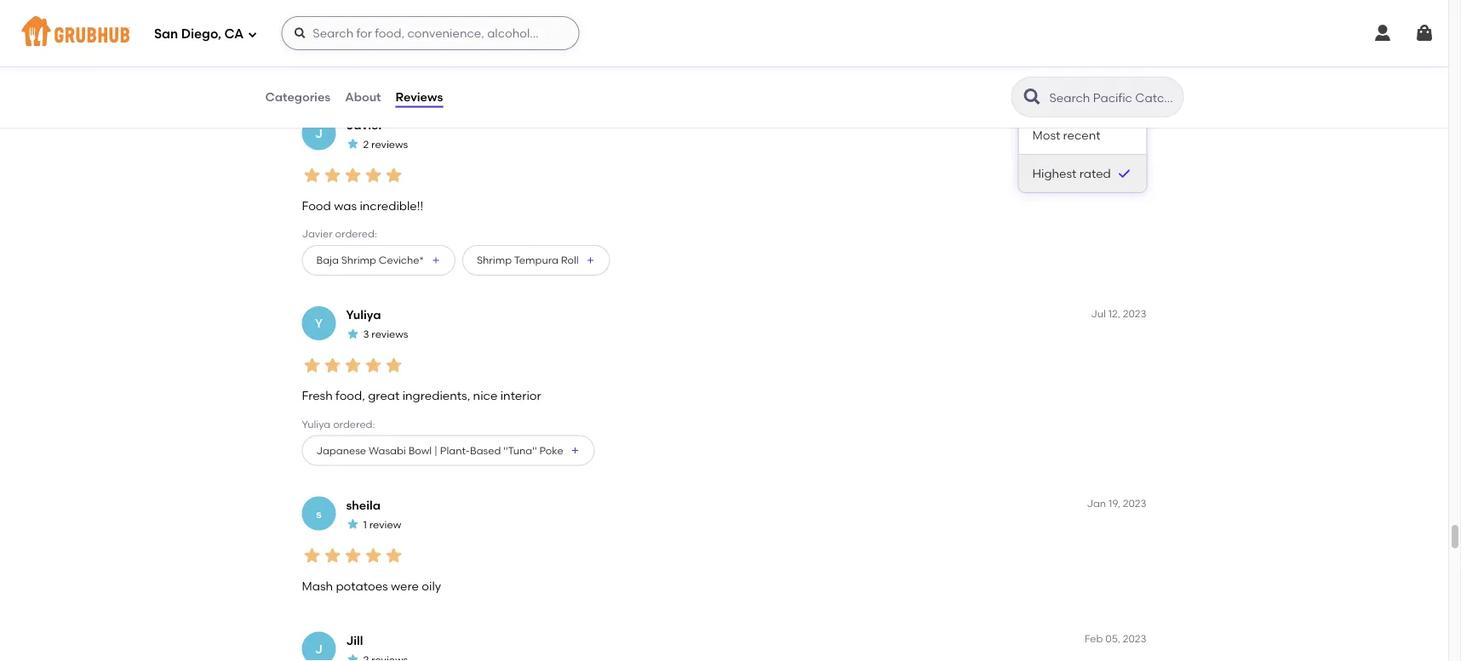 Task type: describe. For each thing, give the bounding box(es) containing it.
potatoes
[[336, 579, 388, 594]]

san diego, ca
[[154, 27, 244, 42]]

rated inside 'option'
[[1080, 166, 1112, 181]]

reviews for javier
[[371, 138, 408, 151]]

food
[[302, 198, 331, 213]]

3 reviews
[[363, 329, 409, 341]]

japanese
[[316, 445, 366, 457]]

review
[[369, 519, 401, 531]]

reviews button
[[395, 66, 444, 128]]

baja
[[316, 254, 339, 267]]

baja shrimp ceviche*
[[316, 254, 424, 267]]

highest rated option
[[1019, 155, 1147, 193]]

jul for fresh food, great ingredients, nice interior
[[1092, 308, 1107, 320]]

oily
[[422, 579, 441, 594]]

japanese wasabi bowl | plant-based "tuna" poke
[[316, 445, 564, 457]]

jan 19, 2023
[[1087, 498, 1147, 510]]

2 shrimp from the left
[[477, 254, 512, 267]]

diego,
[[181, 27, 221, 42]]

jul for food was incredible!!
[[1091, 117, 1106, 130]]

yuliya for yuliya
[[346, 308, 381, 323]]

ceviche*
[[379, 254, 424, 267]]

2
[[363, 138, 369, 151]]

on
[[393, 0, 408, 10]]

Search Pacific Catch - La Jolla search field
[[1048, 89, 1179, 106]]

bowl
[[409, 445, 432, 457]]

about button
[[344, 66, 382, 128]]

poke
[[540, 445, 564, 457]]

recent
[[1064, 128, 1101, 142]]

1 svg image from the left
[[1373, 23, 1394, 43]]

highest inside the sort by: field
[[1030, 82, 1067, 94]]

Search for food, convenience, alcohol... search field
[[281, 16, 580, 50]]

highest rated inside 'option'
[[1033, 166, 1112, 181]]

yuliya ordered:
[[302, 418, 375, 430]]

javier for javier
[[346, 118, 383, 132]]

rated inside the sort by: field
[[1070, 82, 1097, 94]]

search icon image
[[1023, 87, 1043, 107]]

2023 for food was incredible!!
[[1123, 117, 1147, 130]]

2 svg image from the left
[[1415, 23, 1435, 43]]

jul 12, 2023
[[1092, 308, 1147, 320]]

jul 15, 2023
[[1091, 117, 1147, 130]]

2023 for fresh food, great ingredients, nice interior
[[1123, 308, 1147, 320]]

order
[[474, 15, 500, 27]]

s
[[316, 507, 322, 521]]

ordered: for food,
[[333, 418, 375, 430]]

ingredients,
[[403, 389, 470, 403]]

2023 for mash potatoes were oily
[[1123, 498, 1147, 510]]

1 horizontal spatial svg image
[[293, 26, 307, 40]]

san
[[154, 27, 178, 42]]

15,
[[1109, 117, 1121, 130]]

were
[[391, 579, 419, 594]]

|
[[435, 445, 438, 457]]

4 2023 from the top
[[1123, 634, 1147, 646]]

jan
[[1087, 498, 1107, 510]]



Task type: locate. For each thing, give the bounding box(es) containing it.
0 vertical spatial highest rated
[[1030, 82, 1097, 94]]

most recent
[[1033, 128, 1101, 142]]

1 horizontal spatial yuliya
[[346, 308, 381, 323]]

jul left '15,'
[[1091, 117, 1106, 130]]

rated left caret down icon
[[1070, 82, 1097, 94]]

correct
[[474, 0, 512, 10]]

ordered: down food was incredible!!
[[335, 228, 377, 240]]

1
[[363, 519, 367, 531]]

1 vertical spatial rated
[[1080, 166, 1112, 181]]

star icon image
[[346, 137, 360, 151], [302, 165, 322, 186], [322, 165, 343, 186], [343, 165, 363, 186], [363, 165, 384, 186], [384, 165, 404, 186], [346, 327, 360, 341], [302, 356, 322, 376], [322, 356, 343, 376], [343, 356, 363, 376], [363, 356, 384, 376], [384, 356, 404, 376], [346, 518, 360, 531], [302, 546, 322, 567], [322, 546, 343, 567], [343, 546, 363, 567], [363, 546, 384, 567], [384, 546, 404, 567], [346, 653, 360, 662]]

ordered: for was
[[335, 228, 377, 240]]

1 2023 from the top
[[1123, 117, 1147, 130]]

12,
[[1109, 308, 1121, 320]]

caret down icon image
[[1123, 82, 1137, 95]]

baja shrimp ceviche* button
[[302, 245, 456, 276]]

reviews right 2
[[371, 138, 408, 151]]

javier ordered:
[[302, 228, 377, 240]]

0 vertical spatial jul
[[1091, 117, 1106, 130]]

highest rated
[[1030, 82, 1097, 94], [1033, 166, 1112, 181]]

0 vertical spatial javier
[[346, 118, 383, 132]]

javier for javier ordered:
[[302, 228, 333, 240]]

0 horizontal spatial svg image
[[247, 29, 258, 40]]

delivery
[[393, 15, 431, 27]]

javier
[[346, 118, 383, 132], [302, 228, 333, 240]]

2 reviews
[[363, 138, 408, 151]]

plus icon image right "ceviche*"
[[431, 256, 441, 266]]

wasabi
[[369, 445, 406, 457]]

rated
[[1070, 82, 1097, 94], [1080, 166, 1112, 181]]

1 vertical spatial jul
[[1092, 308, 1107, 320]]

ca
[[224, 27, 244, 42]]

svg image up the categories
[[293, 26, 307, 40]]

ordered:
[[335, 228, 377, 240], [333, 418, 375, 430]]

feb 05, 2023
[[1085, 634, 1147, 646]]

highest down most
[[1033, 166, 1077, 181]]

nice
[[473, 389, 498, 403]]

fresh
[[302, 389, 333, 403]]

svg image
[[293, 26, 307, 40], [247, 29, 258, 40]]

food,
[[336, 389, 365, 403]]

shrimp right baja
[[341, 254, 377, 267]]

plus icon image inside baja shrimp ceviche* button
[[431, 256, 441, 266]]

sheila
[[346, 498, 381, 513]]

great
[[368, 389, 400, 403]]

plus icon image for japanese wasabi bowl | plant-based "tuna" poke
[[570, 446, 581, 456]]

2023 right '15,'
[[1123, 117, 1147, 130]]

1 vertical spatial javier
[[302, 228, 333, 240]]

plus icon image right the "roll"
[[586, 256, 596, 266]]

2 j from the top
[[315, 642, 323, 657]]

jul
[[1091, 117, 1106, 130], [1092, 308, 1107, 320]]

j
[[315, 126, 323, 141], [315, 642, 323, 657]]

1 horizontal spatial javier
[[346, 118, 383, 132]]

1 horizontal spatial plus icon image
[[570, 446, 581, 456]]

05,
[[1106, 634, 1121, 646]]

Sort by: field
[[1030, 81, 1097, 96]]

plant-
[[440, 445, 470, 457]]

plus icon image inside japanese wasabi bowl | plant-based "tuna" poke button
[[570, 446, 581, 456]]

was
[[334, 198, 357, 213]]

jul left 12,
[[1092, 308, 1107, 320]]

reviews
[[396, 90, 443, 104]]

plus icon image
[[431, 256, 441, 266], [586, 256, 596, 266], [570, 446, 581, 456]]

19,
[[1109, 498, 1121, 510]]

check icon image
[[1116, 165, 1133, 182]]

categories
[[265, 90, 331, 104]]

svg image
[[1373, 23, 1394, 43], [1415, 23, 1435, 43]]

shrimp tempura roll button
[[463, 245, 611, 276]]

2 reviews from the top
[[372, 329, 409, 341]]

1 vertical spatial highest rated
[[1033, 166, 1112, 181]]

tempura
[[514, 254, 559, 267]]

feb
[[1085, 634, 1104, 646]]

1 vertical spatial ordered:
[[333, 418, 375, 430]]

plus icon image for baja shrimp ceviche*
[[431, 256, 441, 266]]

0 vertical spatial yuliya
[[346, 308, 381, 323]]

0 vertical spatial reviews
[[371, 138, 408, 151]]

reviews
[[371, 138, 408, 151], [372, 329, 409, 341]]

jill
[[346, 634, 363, 649]]

0 vertical spatial highest
[[1030, 82, 1067, 94]]

j left jill at the bottom
[[315, 642, 323, 657]]

incredible!!
[[360, 198, 424, 213]]

1 review
[[363, 519, 401, 531]]

rated left check icon
[[1080, 166, 1112, 181]]

mash potatoes were oily
[[302, 579, 441, 594]]

0 vertical spatial ordered:
[[335, 228, 377, 240]]

shrimp left tempura
[[477, 254, 512, 267]]

3 2023 from the top
[[1123, 498, 1147, 510]]

javier down food
[[302, 228, 333, 240]]

roll
[[561, 254, 579, 267]]

yuliya
[[346, 308, 381, 323], [302, 418, 331, 430]]

food was incredible!!
[[302, 198, 424, 213]]

1 vertical spatial reviews
[[372, 329, 409, 341]]

1 reviews from the top
[[371, 138, 408, 151]]

japanese wasabi bowl | plant-based "tuna" poke button
[[302, 436, 595, 466]]

2023 right 05,
[[1123, 634, 1147, 646]]

correct order
[[474, 0, 512, 27]]

yuliya down 'fresh'
[[302, 418, 331, 430]]

0 horizontal spatial javier
[[302, 228, 333, 240]]

ordered: down "food,"
[[333, 418, 375, 430]]

1 vertical spatial j
[[315, 642, 323, 657]]

highest inside 'option'
[[1033, 166, 1077, 181]]

2023
[[1123, 117, 1147, 130], [1123, 308, 1147, 320], [1123, 498, 1147, 510], [1123, 634, 1147, 646]]

main navigation navigation
[[0, 0, 1449, 66]]

reviews for yuliya
[[372, 329, 409, 341]]

j down the categories
[[315, 126, 323, 141]]

about
[[345, 90, 381, 104]]

0 vertical spatial rated
[[1070, 82, 1097, 94]]

2 2023 from the top
[[1123, 308, 1147, 320]]

0 horizontal spatial shrimp
[[341, 254, 377, 267]]

categories button
[[265, 66, 332, 128]]

2023 right 12,
[[1123, 308, 1147, 320]]

reviews right 3
[[372, 329, 409, 341]]

interior
[[501, 389, 542, 403]]

shrimp tempura roll
[[477, 254, 579, 267]]

svg image right ca
[[247, 29, 258, 40]]

highest up most
[[1030, 82, 1067, 94]]

javier up 2
[[346, 118, 383, 132]]

1 horizontal spatial svg image
[[1415, 23, 1435, 43]]

y
[[315, 316, 323, 331]]

0 vertical spatial j
[[315, 126, 323, 141]]

highest rated up most recent
[[1030, 82, 1097, 94]]

plus icon image inside shrimp tempura roll button
[[586, 256, 596, 266]]

"tuna"
[[504, 445, 537, 457]]

yuliya for yuliya ordered:
[[302, 418, 331, 430]]

0 horizontal spatial yuliya
[[302, 418, 331, 430]]

2023 right 19,
[[1123, 498, 1147, 510]]

1 vertical spatial yuliya
[[302, 418, 331, 430]]

1 horizontal spatial shrimp
[[477, 254, 512, 267]]

shrimp
[[341, 254, 377, 267], [477, 254, 512, 267]]

1 shrimp from the left
[[341, 254, 377, 267]]

on time delivery
[[393, 0, 432, 27]]

plus icon image for shrimp tempura roll
[[586, 256, 596, 266]]

most
[[1033, 128, 1061, 142]]

1 vertical spatial highest
[[1033, 166, 1077, 181]]

j for javier
[[315, 126, 323, 141]]

time
[[410, 0, 432, 10]]

0 horizontal spatial plus icon image
[[431, 256, 441, 266]]

2 horizontal spatial plus icon image
[[586, 256, 596, 266]]

plus icon image right poke
[[570, 446, 581, 456]]

j for jill
[[315, 642, 323, 657]]

highest rated down most recent
[[1033, 166, 1112, 181]]

1 j from the top
[[315, 126, 323, 141]]

mash
[[302, 579, 333, 594]]

fresh food, great ingredients, nice interior
[[302, 389, 542, 403]]

yuliya up 3
[[346, 308, 381, 323]]

0 horizontal spatial svg image
[[1373, 23, 1394, 43]]

highest
[[1030, 82, 1067, 94], [1033, 166, 1077, 181]]

3
[[363, 329, 369, 341]]

based
[[470, 445, 501, 457]]



Task type: vqa. For each thing, say whether or not it's contained in the screenshot.
ingredients,
yes



